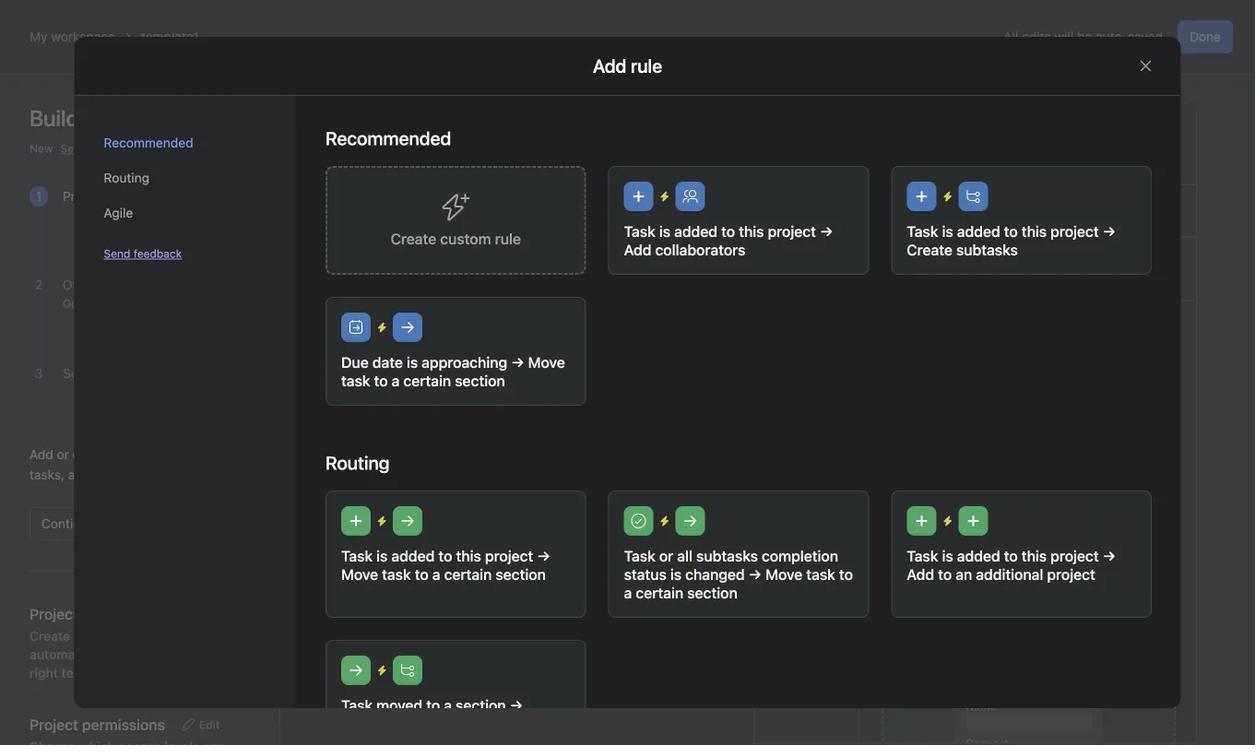 Task type: describe. For each thing, give the bounding box(es) containing it.
this for add
[[1021, 547, 1047, 565]]

1 horizontal spatial recommended
[[325, 127, 451, 149]]

edit
[[199, 718, 220, 731]]

tasks
[[158, 647, 190, 662]]

create custom rule button
[[325, 166, 586, 275]]

due date
[[1027, 248, 1074, 261]]

→ inside task moved to a section → create subtasks
[[509, 697, 523, 714]]

project content
[[63, 189, 154, 204]]

project content button
[[63, 189, 154, 204]]

task is added to this project → add to an additional project button
[[891, 491, 1152, 618]]

settings
[[63, 366, 112, 381]]

create subtasks inside 'task is added to this project → create subtasks'
[[906, 241, 1018, 259]]

task for task moved to a section → create subtasks
[[341, 697, 372, 714]]

cell for fourth row
[[1000, 343, 1129, 380]]

recommended button
[[104, 125, 266, 160]]

task for task or all subtasks completion status is changed → move task to a certain section
[[624, 547, 655, 565]]

to inside due date is approaching → move task to a certain section
[[374, 372, 387, 390]]

identify deliverables and their dates text field
[[322, 280, 544, 299]]

assign
[[115, 647, 154, 662]]

default view: board
[[385, 150, 486, 163]]

my
[[30, 29, 48, 44]]

agile button
[[104, 196, 266, 231]]

assignees,
[[68, 467, 131, 482]]

content
[[108, 189, 154, 204]]

name
[[333, 248, 362, 261]]

project for task is added to this project → create subtasks
[[1050, 223, 1099, 240]]

certain section inside due date is approaching → move task to a certain section
[[403, 372, 505, 390]]

3 row from the top
[[280, 307, 1196, 344]]

edit
[[73, 447, 95, 462]]

into
[[1102, 597, 1124, 612]]

→ inside the task or all subtasks completion status is changed → move task to a certain section
[[748, 566, 761, 583]]

task inside 'task is added to this project → move task to a certain section'
[[382, 566, 411, 583]]

routing inside 'button'
[[104, 170, 149, 185]]

approaching
[[421, 354, 507, 371]]

1 vertical spatial template1
[[362, 116, 443, 138]]

add or edit this template's default tasks, assignees, and due dates.
[[30, 447, 231, 482]]

feedback inside 'send feedback' link
[[134, 247, 182, 260]]

1
[[36, 189, 42, 204]]

due for due date is approaching → move task to a certain section
[[341, 354, 368, 371]]

name button
[[881, 623, 1176, 745]]

is inside due date is approaching → move task to a certain section
[[406, 354, 418, 371]]

changed
[[685, 566, 744, 583]]

task for task templates
[[795, 596, 819, 609]]

1 horizontal spatial routing
[[325, 452, 389, 474]]

done
[[1190, 29, 1221, 44]]

task for task name
[[306, 248, 330, 261]]

2 row from the top
[[280, 271, 1196, 308]]

0 vertical spatial feedback
[[90, 142, 139, 155]]

customize inside customize dropdown button
[[1111, 205, 1166, 218]]

is for task is added to this project → move task to a certain section
[[376, 547, 387, 565]]

date for due date is approaching → move task to a certain section
[[372, 354, 403, 371]]

add task
[[326, 205, 371, 218]]

project inside project roles create project roles to automatically assign tasks to the right teammate
[[74, 629, 117, 644]]

add for add or edit this template's default tasks, assignees, and due dates.
[[30, 447, 53, 462]]

task is added to this project → add collaborators
[[624, 223, 833, 259]]

will
[[1055, 29, 1074, 44]]

task for task is added to this project → add collaborators
[[624, 223, 655, 240]]

this for move
[[456, 547, 481, 565]]

break up deliverables into sub-goals cell
[[280, 307, 873, 344]]

create custom rule
[[390, 230, 521, 248]]

this inside add or edit this template's default tasks, assignees, and due dates.
[[99, 447, 120, 462]]

create inside project roles create project roles to automatically assign tasks to the right teammate
[[30, 629, 70, 644]]

row containing task name
[[280, 237, 1196, 271]]

default view: board button
[[362, 144, 494, 170]]

agile
[[104, 205, 133, 220]]

3
[[35, 366, 43, 381]]

send feedback
[[104, 247, 182, 260]]

automatically
[[30, 647, 111, 662]]

or for is
[[659, 547, 673, 565]]

template's
[[124, 447, 187, 462]]

be
[[1077, 29, 1092, 44]]

completion
[[761, 547, 838, 565]]

build your template
[[30, 105, 218, 131]]

project roles
[[30, 606, 116, 623]]

add inside task is added to this project → add to an additional project
[[906, 566, 934, 583]]

create subtasks inside task moved to a section → create subtasks
[[341, 715, 452, 733]]

project
[[63, 189, 105, 204]]

default
[[385, 150, 422, 163]]

create inside button
[[390, 230, 436, 248]]

name
[[966, 700, 996, 713]]

task moved to a section → create subtasks button
[[325, 640, 586, 745]]

all
[[677, 547, 692, 565]]

done button
[[1178, 20, 1233, 53]]

due
[[160, 467, 183, 482]]

assign subgoals to teams cell
[[280, 343, 873, 380]]

task is added to this project → move task to a certain section
[[341, 547, 550, 583]]

automatically turn form submissions into tasks.
[[882, 597, 1163, 612]]

move inside 'task is added to this project → move task to a certain section'
[[341, 566, 378, 583]]

new
[[30, 142, 53, 155]]

project for task is added to this project → add collaborators
[[767, 223, 816, 240]]

the
[[209, 647, 229, 662]]

and
[[135, 467, 157, 482]]

task or all subtasks completion status is changed → move task to a certain section button
[[608, 491, 869, 618]]

build
[[30, 105, 79, 131]]

custom rule
[[440, 230, 521, 248]]

identify deliverables and their dates cell
[[280, 271, 873, 308]]

date for due date
[[1050, 248, 1074, 261]]

task is added to this project → add to an additional project
[[906, 547, 1116, 583]]

customize button
[[1088, 198, 1174, 224]]

1 2 3
[[35, 189, 43, 381]]

settings button
[[63, 366, 112, 381]]

task is added to this project → move task to a certain section button
[[325, 491, 586, 618]]

recommended inside button
[[104, 135, 193, 150]]

task for task is added to this project → create subtasks
[[906, 223, 938, 240]]

your template
[[84, 105, 218, 131]]

roles
[[120, 629, 150, 644]]

task is added to this project → create subtasks
[[906, 223, 1116, 259]]

certain section inside the task or all subtasks completion status is changed → move task to a certain section
[[635, 584, 737, 602]]

is for task is added to this project → create subtasks
[[942, 223, 953, 240]]

continue
[[42, 516, 95, 531]]

add for add task
[[326, 205, 346, 218]]

overview optional
[[63, 277, 118, 310]]

workspace
[[51, 29, 115, 44]]

4 row from the top
[[280, 343, 1196, 380]]

my workspace
[[30, 29, 115, 44]]

overview button
[[63, 277, 118, 292]]

1 vertical spatial send feedback link
[[104, 245, 182, 262]]

task…
[[352, 389, 387, 404]]

edit button
[[172, 712, 228, 738]]

due date is approaching → move task to a certain section button
[[325, 297, 586, 406]]

assign subgoals to teams text field
[[322, 352, 482, 371]]



Task type: vqa. For each thing, say whether or not it's contained in the screenshot.
Tab actions icon
no



Task type: locate. For each thing, give the bounding box(es) containing it.
0 vertical spatial create
[[390, 230, 436, 248]]

0 vertical spatial send feedback link
[[60, 140, 139, 157]]

task inside 'task is added to this project → create subtasks'
[[906, 223, 938, 240]]

all edits will be auto-saved
[[1004, 29, 1163, 44]]

recommended down your template
[[104, 135, 193, 150]]

row
[[280, 237, 1196, 271], [280, 271, 1196, 308], [280, 307, 1196, 344], [280, 343, 1196, 380]]

1 vertical spatial or
[[659, 547, 673, 565]]

0 horizontal spatial move
[[341, 566, 378, 583]]

this inside 'task is added to this project → move task to a certain section'
[[456, 547, 481, 565]]

is for task is added to this project → add to an additional project
[[942, 547, 953, 565]]

task for task is added to this project → move task to a certain section
[[341, 547, 372, 565]]

0 vertical spatial customize
[[1111, 205, 1166, 218]]

0 horizontal spatial or
[[57, 447, 69, 462]]

dates.
[[186, 467, 223, 482]]

0 horizontal spatial create
[[30, 629, 70, 644]]

this inside task is added to this project → add collaborators
[[738, 223, 764, 240]]

overview
[[63, 277, 118, 292]]

1 vertical spatial feedback
[[134, 247, 182, 260]]

optional
[[63, 297, 107, 310]]

project
[[767, 223, 816, 240], [1050, 223, 1099, 240], [485, 547, 533, 565], [1050, 547, 1099, 565], [74, 629, 117, 644]]

1 horizontal spatial template1
[[362, 116, 443, 138]]

due for due date
[[1027, 248, 1047, 261]]

1 horizontal spatial create subtasks
[[906, 241, 1018, 259]]

a inside 'task is added to this project → move task to a certain section'
[[432, 566, 440, 583]]

→ inside 'task is added to this project → move task to a certain section'
[[537, 547, 550, 565]]

add
[[326, 205, 346, 218], [325, 389, 348, 404], [30, 447, 53, 462], [906, 566, 934, 583]]

→ inside task is added to this project → add collaborators
[[820, 223, 833, 240]]

moved
[[376, 697, 422, 714]]

low
[[1026, 505, 1047, 518]]

this inside task is added to this project → add to an additional project
[[1021, 547, 1047, 565]]

certain section inside 'task is added to this project → move task to a certain section'
[[444, 566, 545, 583]]

cell for second row from the bottom
[[1000, 307, 1129, 344]]

customize
[[1111, 205, 1166, 218], [882, 258, 970, 280]]

2
[[35, 277, 43, 292]]

to inside task is added to this project → add collaborators
[[721, 223, 735, 240]]

0 vertical spatial routing
[[104, 170, 149, 185]]

or left edit
[[57, 447, 69, 462]]

1 horizontal spatial create
[[390, 230, 436, 248]]

is inside the task or all subtasks completion status is changed → move task to a certain section
[[670, 566, 681, 583]]

1 vertical spatial date
[[372, 354, 403, 371]]

saved
[[1128, 29, 1163, 44]]

or inside the task or all subtasks completion status is changed → move task to a certain section
[[659, 547, 673, 565]]

task inside task is added to this project → add to an additional project
[[906, 547, 938, 565]]

1 vertical spatial create
[[30, 629, 70, 644]]

0 vertical spatial date
[[1050, 248, 1074, 261]]

is
[[659, 223, 670, 240], [942, 223, 953, 240], [406, 354, 418, 371], [376, 547, 387, 565], [942, 547, 953, 565], [670, 566, 681, 583]]

→
[[820, 223, 833, 240], [1102, 223, 1116, 240], [511, 354, 524, 371], [537, 547, 550, 565], [1102, 547, 1116, 565], [748, 566, 761, 583], [509, 697, 523, 714]]

turn
[[966, 597, 990, 612]]

add rule
[[593, 55, 662, 77]]

is inside task is added to this project → add collaborators
[[659, 223, 670, 240]]

add up automatically
[[906, 566, 934, 583]]

status
[[624, 566, 666, 583]]

a inside task moved to a section → create subtasks
[[443, 697, 451, 714]]

2 vertical spatial certain section
[[635, 584, 737, 602]]

recommended
[[325, 127, 451, 149], [104, 135, 193, 150]]

default
[[190, 447, 231, 462]]

due date is approaching → move task to a certain section
[[341, 354, 565, 390]]

date inside due date is approaching → move task to a certain section
[[372, 354, 403, 371]]

create up automatically
[[30, 629, 70, 644]]

1 horizontal spatial customize
[[1111, 205, 1166, 218]]

view:
[[425, 150, 452, 163]]

due
[[1027, 248, 1047, 261], [341, 354, 368, 371]]

project roles create project roles to automatically assign tasks to the right teammate
[[30, 606, 229, 681]]

0 horizontal spatial date
[[372, 354, 403, 371]]

→ inside due date is approaching → move task to a certain section
[[511, 354, 524, 371]]

1 vertical spatial create subtasks
[[341, 715, 452, 733]]

a
[[391, 372, 399, 390], [432, 566, 440, 583], [624, 584, 632, 602], [443, 697, 451, 714]]

cell
[[1000, 307, 1129, 344], [1000, 343, 1129, 380]]

is inside 'task is added to this project → create subtasks'
[[942, 223, 953, 240]]

2 horizontal spatial move
[[765, 566, 802, 583]]

1 horizontal spatial or
[[659, 547, 673, 565]]

0 horizontal spatial routing
[[104, 170, 149, 185]]

add up 'tasks,'
[[30, 447, 53, 462]]

1 vertical spatial routing
[[325, 452, 389, 474]]

template1 up your template
[[141, 29, 199, 44]]

tasks,
[[30, 467, 65, 482]]

added for create subtasks
[[957, 223, 1000, 240]]

project inside 'task is added to this project → create subtasks'
[[1050, 223, 1099, 240]]

an
[[955, 566, 972, 583]]

added inside 'task is added to this project → create subtasks'
[[957, 223, 1000, 240]]

feedback down build your template
[[90, 142, 139, 155]]

add inside row
[[325, 389, 348, 404]]

send feedback link down agile
[[104, 245, 182, 262]]

or for tasks,
[[57, 447, 69, 462]]

task templates
[[781, 596, 833, 625]]

1 vertical spatial due
[[341, 354, 368, 371]]

a inside due date is approaching → move task to a certain section
[[391, 372, 399, 390]]

right teammate
[[30, 665, 123, 681]]

1 horizontal spatial due
[[1027, 248, 1047, 261]]

new send feedback
[[30, 142, 139, 155]]

1 vertical spatial send
[[104, 247, 130, 260]]

is for task is added to this project → add collaborators
[[659, 223, 670, 240]]

template1
[[141, 29, 199, 44], [362, 116, 443, 138]]

create subtasks down moved
[[341, 715, 452, 733]]

2 cell from the top
[[1000, 343, 1129, 380]]

this inside 'task is added to this project → create subtasks'
[[1021, 223, 1047, 240]]

added inside 'task is added to this project → move task to a certain section'
[[391, 547, 434, 565]]

1 horizontal spatial move
[[528, 354, 565, 371]]

my workspace link
[[30, 29, 115, 44]]

0 horizontal spatial create subtasks
[[341, 715, 452, 733]]

auto-
[[1096, 29, 1128, 44]]

to inside the task or all subtasks completion status is changed → move task to a certain section
[[839, 566, 853, 583]]

task inside task templates
[[795, 596, 819, 609]]

submissions
[[1025, 597, 1098, 612]]

0 vertical spatial or
[[57, 447, 69, 462]]

task for task is added to this project → add to an additional project
[[906, 547, 938, 565]]

routing up content
[[104, 170, 149, 185]]

added inside task is added to this project → add collaborators
[[674, 223, 717, 240]]

to
[[721, 223, 735, 240], [1004, 223, 1018, 240], [374, 372, 387, 390], [438, 547, 452, 565], [1004, 547, 1018, 565], [414, 566, 428, 583], [839, 566, 853, 583], [938, 566, 952, 583], [154, 629, 166, 644], [193, 647, 206, 662], [426, 697, 440, 714]]

is inside 'task is added to this project → move task to a certain section'
[[376, 547, 387, 565]]

certain section
[[403, 372, 505, 390], [444, 566, 545, 583], [635, 584, 737, 602]]

task inside due date is approaching → move task to a certain section
[[341, 372, 370, 390]]

add for add task…
[[325, 389, 348, 404]]

0 vertical spatial send
[[60, 142, 87, 155]]

1 cell from the top
[[1000, 307, 1129, 344]]

add left task…
[[325, 389, 348, 404]]

send right "new"
[[60, 142, 87, 155]]

templates
[[781, 612, 833, 625]]

board
[[455, 150, 486, 163]]

task name
[[306, 248, 362, 261]]

task moved to a section → create subtasks
[[341, 697, 523, 733]]

feedback down agile button
[[134, 247, 182, 260]]

0 horizontal spatial due
[[341, 354, 368, 371]]

continue button
[[30, 507, 126, 540]]

task inside the task or all subtasks completion status is changed → move task to a certain section
[[624, 547, 655, 565]]

edit assignee image
[[880, 279, 902, 301]]

added for add collaborators
[[674, 223, 717, 240]]

is inside task is added to this project → add to an additional project
[[942, 547, 953, 565]]

add collaborators
[[624, 241, 745, 259]]

tasks.
[[1128, 597, 1163, 612]]

task inside the task or all subtasks completion status is changed → move task to a certain section
[[806, 566, 835, 583]]

0 vertical spatial certain section
[[403, 372, 505, 390]]

template image
[[314, 133, 336, 155]]

a inside the task or all subtasks completion status is changed → move task to a certain section
[[624, 584, 632, 602]]

feedback
[[90, 142, 139, 155], [134, 247, 182, 260]]

0 vertical spatial create subtasks
[[906, 241, 1018, 259]]

0 horizontal spatial recommended
[[104, 135, 193, 150]]

1 vertical spatial customize
[[882, 258, 970, 280]]

this for create subtasks
[[1021, 223, 1047, 240]]

0 vertical spatial due
[[1027, 248, 1047, 261]]

→ inside 'task is added to this project → create subtasks'
[[1102, 223, 1116, 240]]

move inside the task or all subtasks completion status is changed → move task to a certain section
[[765, 566, 802, 583]]

added for move
[[391, 547, 434, 565]]

0 horizontal spatial template1
[[141, 29, 199, 44]]

create up identify deliverables and their dates text field
[[390, 230, 436, 248]]

1 row from the top
[[280, 237, 1196, 271]]

added for add
[[957, 547, 1000, 565]]

→ inside task is added to this project → add to an additional project
[[1102, 547, 1116, 565]]

routing down add task…
[[325, 452, 389, 474]]

send down agile
[[104, 247, 130, 260]]

add inside add or edit this template's default tasks, assignees, and due dates.
[[30, 447, 53, 462]]

task is added to this project → create subtasks button
[[891, 166, 1152, 275]]

project for task is added to this project → add to an additional project
[[1050, 547, 1099, 565]]

1 vertical spatial certain section
[[444, 566, 545, 583]]

1 horizontal spatial send
[[104, 247, 130, 260]]

project inside 'task is added to this project → move task to a certain section'
[[485, 547, 533, 565]]

to inside 'task is added to this project → create subtasks'
[[1004, 223, 1018, 240]]

break up deliverables into sub-goals text field
[[322, 316, 547, 335]]

or left all
[[659, 547, 673, 565]]

0 horizontal spatial send
[[60, 142, 87, 155]]

add task… row
[[280, 379, 1196, 413]]

move inside due date is approaching → move task to a certain section
[[528, 354, 565, 371]]

template1 up default
[[362, 116, 443, 138]]

send
[[60, 142, 87, 155], [104, 247, 130, 260]]

to inside task moved to a section → create subtasks
[[426, 697, 440, 714]]

0 vertical spatial template1
[[141, 29, 199, 44]]

routing button
[[104, 160, 266, 196]]

assignee
[[880, 248, 927, 261]]

task is added to this project → add collaborators button
[[608, 166, 869, 275]]

project permissions
[[30, 716, 165, 734]]

task inside task is added to this project → add collaborators
[[624, 223, 655, 240]]

due inside due date is approaching → move task to a certain section
[[341, 354, 368, 371]]

add up task name
[[326, 205, 346, 218]]

move
[[528, 354, 565, 371], [341, 566, 378, 583], [765, 566, 802, 583]]

automatically
[[882, 597, 962, 612]]

close this dialog image
[[1139, 59, 1153, 73]]

0 horizontal spatial customize
[[882, 258, 970, 280]]

forms
[[882, 570, 925, 587]]

1 horizontal spatial date
[[1050, 248, 1074, 261]]

task or all subtasks completion status is changed → move task to a certain section
[[624, 547, 853, 602]]

task inside 'task is added to this project → move task to a certain section'
[[341, 547, 372, 565]]

send feedback link down build your template
[[60, 140, 139, 157]]

task inside task moved to a section → create subtasks
[[341, 697, 372, 714]]

this
[[738, 223, 764, 240], [1021, 223, 1047, 240], [99, 447, 120, 462], [456, 547, 481, 565], [1021, 547, 1047, 565]]

project for task is added to this project → move task to a certain section
[[485, 547, 533, 565]]

recommended up default
[[325, 127, 451, 149]]

or inside add or edit this template's default tasks, assignees, and due dates.
[[57, 447, 69, 462]]

added inside task is added to this project → add to an additional project
[[957, 547, 1000, 565]]

this for add collaborators
[[738, 223, 764, 240]]

form
[[993, 597, 1021, 612]]

subtasks
[[696, 547, 758, 565]]

project inside task is added to this project → add to an additional project
[[1050, 547, 1099, 565]]

project inside task is added to this project → add collaborators
[[767, 223, 816, 240]]

additional project
[[976, 566, 1095, 583]]

add task…
[[325, 389, 387, 404]]

create subtasks left due date
[[906, 241, 1018, 259]]



